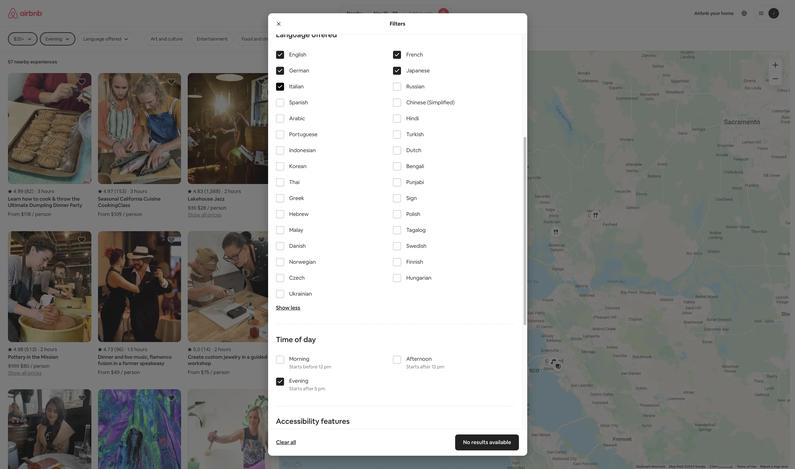 Task type: describe. For each thing, give the bounding box(es) containing it.
the inside the pottery in the mission $100 $80 / person show all prices
[[32, 354, 40, 361]]

error
[[782, 465, 789, 469]]

· 3 hours for cuisine
[[128, 188, 147, 195]]

afternoon starts after 12 pm
[[407, 356, 445, 370]]

accessibility
[[276, 417, 320, 426]]

cook
[[39, 196, 51, 202]]

/ inside dinner and live music, flamenco fusion in a former speakeasy from $49 / person
[[121, 370, 123, 376]]

indonesian
[[289, 147, 316, 154]]

time of day
[[276, 335, 316, 344]]

bengali
[[407, 163, 424, 170]]

4.97 out of 5 average rating,  153 reviews image
[[98, 188, 127, 195]]

keyboard shortcuts button
[[637, 465, 666, 469]]

km
[[713, 465, 717, 469]]

california
[[120, 196, 143, 202]]

· 2 hours for in
[[38, 347, 57, 353]]

4.97
[[103, 188, 113, 195]]

and for culture
[[159, 36, 167, 42]]

map
[[774, 465, 781, 469]]

english
[[289, 51, 307, 58]]

hungarian
[[407, 275, 432, 282]]

hours for california
[[134, 188, 147, 195]]

3 for 4.99 (82)
[[37, 188, 40, 195]]

1.5
[[127, 347, 133, 353]]

afternoon
[[407, 356, 432, 363]]

pottery in the mission group
[[8, 231, 91, 376]]

morning
[[289, 356, 310, 363]]

hindi
[[407, 115, 419, 122]]

from inside learn how to cook & throw the ultimate dumpling dinner party from $118 / person
[[8, 211, 20, 218]]

morning starts before 12 pm
[[289, 356, 331, 370]]

from inside the "seasonal california cuisine cookingclass from $109 / person"
[[98, 211, 110, 218]]

create
[[188, 354, 204, 361]]

· for (96)
[[125, 347, 126, 353]]

hours for how
[[41, 188, 54, 195]]

Wellness button
[[375, 32, 405, 46]]

person inside learn how to cook & throw the ultimate dumpling dinner party from $118 / person
[[35, 211, 51, 218]]

4.98
[[13, 347, 23, 353]]

$118
[[21, 211, 31, 218]]

custom
[[205, 354, 223, 361]]

live
[[125, 354, 132, 361]]

report
[[761, 465, 771, 469]]

fusion
[[98, 361, 112, 367]]

evening
[[289, 378, 309, 385]]

arabic
[[289, 115, 305, 122]]

starts for morning
[[289, 364, 302, 370]]

· for (513)
[[38, 347, 39, 353]]

after for evening
[[303, 386, 314, 392]]

&
[[52, 196, 56, 202]]

use
[[751, 465, 757, 469]]

turkish
[[407, 131, 424, 138]]

dutch
[[407, 147, 422, 154]]

Tours button
[[310, 32, 333, 46]]

korean
[[289, 163, 307, 170]]

Art and culture button
[[145, 32, 189, 46]]

Sports button
[[282, 32, 307, 46]]

/ inside the pottery in the mission $100 $80 / person show all prices
[[30, 363, 32, 370]]

4.99
[[13, 188, 23, 195]]

5.0
[[193, 347, 200, 353]]

seasonal california cuisine cookingclass group
[[98, 73, 181, 218]]

$35
[[188, 205, 197, 211]]

hours for in
[[44, 347, 57, 353]]

terms of use
[[737, 465, 757, 469]]

show all prices button for prices
[[188, 211, 221, 218]]

greek
[[289, 195, 304, 202]]

(simplified)
[[427, 99, 455, 106]]

german
[[289, 67, 309, 74]]

a inside create custom jewelry in a guided workshop from $75 / person
[[247, 354, 250, 361]]

tours
[[316, 36, 327, 42]]

shortcuts
[[652, 465, 666, 469]]

starts for afternoon
[[407, 364, 419, 370]]

add
[[409, 10, 418, 16]]

map
[[670, 465, 676, 469]]

$49
[[111, 370, 120, 376]]

keyboard
[[637, 465, 651, 469]]

/ inside the "seasonal california cuisine cookingclass from $109 / person"
[[123, 211, 125, 218]]

3 for 4.97 (153)
[[130, 188, 133, 195]]

/ inside learn how to cook & throw the ultimate dumpling dinner party from $118 / person
[[32, 211, 34, 218]]

pm for afternoon
[[438, 364, 445, 370]]

pm for morning
[[324, 364, 331, 370]]

in inside the pottery in the mission $100 $80 / person show all prices
[[27, 354, 31, 361]]

experiences
[[30, 59, 57, 65]]

terms
[[737, 465, 747, 469]]

guided
[[251, 354, 267, 361]]

(14)
[[201, 347, 211, 353]]

of for terms
[[747, 465, 750, 469]]

prices inside the pottery in the mission $100 $80 / person show all prices
[[28, 370, 42, 376]]

12 for afternoon
[[432, 364, 437, 370]]

4.97 (153)
[[103, 188, 127, 195]]

swedish
[[407, 243, 427, 250]]

ultimate
[[8, 202, 28, 209]]

starts for evening
[[289, 386, 302, 392]]

seasonal
[[98, 196, 119, 202]]

food
[[242, 36, 253, 42]]

the inside learn how to cook & throw the ultimate dumpling dinner party from $118 / person
[[72, 196, 80, 202]]

(1,568)
[[204, 188, 221, 195]]

offered
[[312, 30, 337, 39]]

hours for custom
[[218, 347, 231, 353]]

time
[[276, 335, 293, 344]]

show inside the pottery in the mission $100 $80 / person show all prices
[[8, 370, 20, 376]]

former
[[123, 361, 139, 367]]

language offered
[[276, 30, 337, 39]]

dinner inside dinner and live music, flamenco fusion in a former speakeasy from $49 / person
[[98, 354, 114, 361]]

results
[[472, 439, 489, 446]]

all inside button
[[291, 439, 296, 446]]

4.73
[[103, 347, 113, 353]]

2 for (14)
[[214, 347, 217, 353]]

· 2 hours for custom
[[212, 347, 231, 353]]

15
[[384, 10, 388, 16]]

filters
[[390, 20, 406, 27]]

from inside create custom jewelry in a guided workshop from $75 / person
[[188, 370, 200, 376]]

/ inside lakehouse jazz $35 $28 / person show all prices
[[207, 205, 210, 211]]

person inside create custom jewelry in a guided workshop from $75 / person
[[214, 370, 230, 376]]

add to wishlist image for create custom jewelry in a guided workshop from $75 / person
[[258, 236, 266, 244]]

(96)
[[114, 347, 124, 353]]

chinese (simplified)
[[407, 99, 455, 106]]

clear
[[276, 439, 289, 446]]

nov 15 – 30 button
[[368, 5, 404, 21]]

day
[[304, 335, 316, 344]]

drink
[[263, 36, 274, 42]]

accessibility features
[[276, 417, 350, 426]]

· for (82)
[[35, 188, 36, 195]]

person inside dinner and live music, flamenco fusion in a former speakeasy from $49 / person
[[124, 370, 140, 376]]

tagalog
[[407, 227, 426, 234]]

Sightseeing button
[[336, 32, 372, 46]]

zoom out image
[[773, 76, 779, 81]]

jazz
[[214, 196, 225, 202]]

seasonal california cuisine cookingclass from $109 / person
[[98, 196, 161, 218]]

person inside lakehouse jazz $35 $28 / person show all prices
[[211, 205, 227, 211]]

$75
[[201, 370, 209, 376]]



Task type: vqa. For each thing, say whether or not it's contained in the screenshot.
Switch
no



Task type: locate. For each thing, give the bounding box(es) containing it.
$100
[[8, 363, 19, 370]]

nov 15 – 30
[[374, 10, 398, 16]]

1 horizontal spatial 5
[[710, 465, 712, 469]]

/
[[207, 205, 210, 211], [32, 211, 34, 218], [123, 211, 125, 218], [30, 363, 32, 370], [121, 370, 123, 376], [210, 370, 213, 376]]

italian
[[289, 83, 304, 90]]

1 12 from the left
[[319, 364, 323, 370]]

5 km
[[710, 465, 718, 469]]

· inside pottery in the mission group
[[38, 347, 39, 353]]

1 horizontal spatial the
[[72, 196, 80, 202]]

3 inside learn how to cook & throw the ultimate dumpling dinner party group
[[37, 188, 40, 195]]

2 horizontal spatial show
[[276, 305, 290, 312]]

lakehouse jazz $35 $28 / person show all prices
[[188, 196, 227, 218]]

hours inside lakehouse jazz group
[[228, 188, 241, 195]]

/ inside create custom jewelry in a guided workshop from $75 / person
[[210, 370, 213, 376]]

show inside lakehouse jazz $35 $28 / person show all prices
[[188, 212, 200, 218]]

2 · 3 hours from the left
[[128, 188, 147, 195]]

0 horizontal spatial 12
[[319, 364, 323, 370]]

in inside create custom jewelry in a guided workshop from $75 / person
[[242, 354, 246, 361]]

in inside dinner and live music, flamenco fusion in a former speakeasy from $49 / person
[[113, 361, 118, 367]]

2 up mission
[[40, 347, 43, 353]]

google image
[[281, 461, 303, 469]]

pm inside 'morning starts before 12 pm'
[[324, 364, 331, 370]]

2 horizontal spatial all
[[291, 439, 296, 446]]

3 up california
[[130, 188, 133, 195]]

a inside dinner and live music, flamenco fusion in a former speakeasy from $49 / person
[[119, 361, 121, 367]]

google map
showing 24 experiences. region
[[279, 51, 791, 469]]

starts inside afternoon starts after 12 pm
[[407, 364, 419, 370]]

1 horizontal spatial show all prices button
[[188, 211, 221, 218]]

30
[[392, 10, 398, 16]]

person inside the "seasonal california cuisine cookingclass from $109 / person"
[[126, 211, 142, 218]]

prices down jazz
[[208, 212, 221, 218]]

nov
[[374, 10, 383, 16]]

· 2 hours inside lakehouse jazz group
[[222, 188, 241, 195]]

2 inside create custom jewelry in a guided workshop group
[[214, 347, 217, 353]]

0 vertical spatial all
[[202, 212, 206, 218]]

starts down morning
[[289, 364, 302, 370]]

starts inside evening starts after 5 pm
[[289, 386, 302, 392]]

2 12 from the left
[[432, 364, 437, 370]]

5.0 out of 5 average rating,  14 reviews image
[[188, 347, 211, 353]]

2 horizontal spatial in
[[242, 354, 246, 361]]

Food and drink button
[[236, 32, 279, 46]]

/ right $118
[[32, 211, 34, 218]]

2 horizontal spatial 2
[[224, 188, 227, 195]]

filters dialog
[[268, 13, 527, 469]]

2 inside lakehouse jazz group
[[224, 188, 227, 195]]

· right (82)
[[35, 188, 36, 195]]

in
[[27, 354, 31, 361], [242, 354, 246, 361], [113, 361, 118, 367]]

0 horizontal spatial after
[[303, 386, 314, 392]]

music,
[[134, 354, 149, 361]]

pm for evening
[[318, 386, 325, 392]]

all inside the pottery in the mission $100 $80 / person show all prices
[[22, 370, 26, 376]]

hours up music,
[[134, 347, 147, 353]]

after down afternoon
[[420, 364, 431, 370]]

4.83
[[193, 188, 203, 195]]

a left map
[[772, 465, 773, 469]]

12 inside 'morning starts before 12 pm'
[[319, 364, 323, 370]]

show inside filters dialog
[[276, 305, 290, 312]]

hours up mission
[[44, 347, 57, 353]]

0 vertical spatial after
[[420, 364, 431, 370]]

evening starts after 5 pm
[[289, 378, 325, 392]]

4.73 out of 5 average rating,  96 reviews image
[[98, 347, 124, 353]]

nearby
[[14, 59, 29, 65]]

0 horizontal spatial prices
[[28, 370, 42, 376]]

of inside filters dialog
[[295, 335, 302, 344]]

1 vertical spatial show all prices button
[[8, 370, 42, 376]]

person right $75
[[214, 370, 230, 376]]

(153)
[[114, 188, 127, 195]]

from down fusion
[[98, 370, 110, 376]]

dinner down 4.73
[[98, 354, 114, 361]]

starts inside 'morning starts before 12 pm'
[[289, 364, 302, 370]]

0 horizontal spatial show all prices button
[[8, 370, 42, 376]]

3 up to
[[37, 188, 40, 195]]

0 vertical spatial show all prices button
[[188, 211, 221, 218]]

1 horizontal spatial dinner
[[98, 354, 114, 361]]

available
[[490, 439, 511, 446]]

0 horizontal spatial · 3 hours
[[35, 188, 54, 195]]

how
[[22, 196, 32, 202]]

thai
[[289, 179, 300, 186]]

report a map error
[[761, 465, 789, 469]]

5 down before
[[315, 386, 317, 392]]

/ right $28
[[207, 205, 210, 211]]

1 3 from the left
[[37, 188, 40, 195]]

prices down $80 on the bottom of page
[[28, 370, 42, 376]]

culture
[[168, 36, 183, 42]]

4.98 (513)
[[13, 347, 37, 353]]

from left $109
[[98, 211, 110, 218]]

12 down afternoon
[[432, 364, 437, 370]]

and inside art and culture "button"
[[159, 36, 167, 42]]

hours right "(1,568)"
[[228, 188, 241, 195]]

food and drink
[[242, 36, 274, 42]]

czech
[[289, 275, 305, 282]]

add guests button
[[403, 5, 452, 21]]

hours for jazz
[[228, 188, 241, 195]]

in up $49
[[113, 361, 118, 367]]

· for (14)
[[212, 347, 213, 353]]

hours inside create custom jewelry in a guided workshop group
[[218, 347, 231, 353]]

pm inside afternoon starts after 12 pm
[[438, 364, 445, 370]]

· 2 hours up jazz
[[222, 188, 241, 195]]

add to wishlist image for learn how to cook & throw the ultimate dumpling dinner party from $118 / person
[[78, 78, 86, 86]]

and right art
[[159, 36, 167, 42]]

0 horizontal spatial 2
[[40, 347, 43, 353]]

from
[[8, 211, 20, 218], [98, 211, 110, 218], [98, 370, 110, 376], [188, 370, 200, 376]]

create custom jewelry in a guided workshop from $75 / person
[[188, 354, 267, 376]]

report a map error link
[[761, 465, 789, 469]]

person down jazz
[[211, 205, 227, 211]]

· 3 hours inside seasonal california cuisine cookingclass group
[[128, 188, 147, 195]]

data
[[677, 465, 684, 469]]

2 inside pottery in the mission group
[[40, 347, 43, 353]]

hours inside pottery in the mission group
[[44, 347, 57, 353]]

/ right $49
[[121, 370, 123, 376]]

0 vertical spatial show
[[188, 212, 200, 218]]

add to wishlist image inside seasonal california cuisine cookingclass group
[[168, 78, 176, 86]]

0 vertical spatial 5
[[315, 386, 317, 392]]

person
[[211, 205, 227, 211], [35, 211, 51, 218], [126, 211, 142, 218], [34, 363, 50, 370], [124, 370, 140, 376], [214, 370, 230, 376]]

show down $100
[[8, 370, 20, 376]]

after
[[420, 364, 431, 370], [303, 386, 314, 392]]

· 3 hours up cook
[[35, 188, 54, 195]]

add to wishlist image
[[168, 78, 176, 86], [258, 78, 266, 86], [168, 236, 176, 244], [168, 394, 176, 402]]

prices inside lakehouse jazz $35 $28 / person show all prices
[[208, 212, 221, 218]]

no results available link
[[455, 435, 519, 451]]

person down former
[[124, 370, 140, 376]]

· 2 hours for jazz
[[222, 188, 241, 195]]

show all prices button inside lakehouse jazz group
[[188, 211, 221, 218]]

art
[[151, 36, 158, 42]]

4.83 out of 5 average rating,  1,568 reviews image
[[188, 188, 221, 195]]

show left less
[[276, 305, 290, 312]]

1 vertical spatial after
[[303, 386, 314, 392]]

· 3 hours up california
[[128, 188, 147, 195]]

after down evening
[[303, 386, 314, 392]]

zoom in image
[[773, 63, 779, 68]]

1 horizontal spatial show
[[188, 212, 200, 218]]

· 2 hours up mission
[[38, 347, 57, 353]]

hours up california
[[134, 188, 147, 195]]

of left 'day'
[[295, 335, 302, 344]]

· for (153)
[[128, 188, 129, 195]]

0 vertical spatial prices
[[208, 212, 221, 218]]

show all prices button inside pottery in the mission group
[[8, 370, 42, 376]]

show all prices button
[[188, 211, 221, 218], [8, 370, 42, 376]]

in right the jewelry
[[242, 354, 246, 361]]

speakeasy
[[140, 361, 164, 367]]

Entertainment button
[[191, 32, 234, 46]]

add to wishlist image for pottery in the mission $100 $80 / person show all prices
[[78, 236, 86, 244]]

1 vertical spatial of
[[747, 465, 750, 469]]

1 horizontal spatial prices
[[208, 212, 221, 218]]

the right throw
[[72, 196, 80, 202]]

starts down evening
[[289, 386, 302, 392]]

0 horizontal spatial in
[[27, 354, 31, 361]]

4.73 (96)
[[103, 347, 124, 353]]

throw
[[57, 196, 71, 202]]

french
[[407, 51, 423, 58]]

all inside lakehouse jazz $35 $28 / person show all prices
[[202, 212, 206, 218]]

/ right $109
[[123, 211, 125, 218]]

from down workshop
[[188, 370, 200, 376]]

person down california
[[126, 211, 142, 218]]

and inside dinner and live music, flamenco fusion in a former speakeasy from $49 / person
[[115, 354, 123, 361]]

a up $49
[[119, 361, 121, 367]]

57 nearby experiences
[[8, 59, 57, 65]]

1 horizontal spatial and
[[159, 36, 167, 42]]

language
[[276, 30, 310, 39]]

· 1.5 hours
[[125, 347, 147, 353]]

0 vertical spatial of
[[295, 335, 302, 344]]

from inside dinner and live music, flamenco fusion in a former speakeasy from $49 / person
[[98, 370, 110, 376]]

and left drink
[[254, 36, 262, 42]]

2 up custom
[[214, 347, 217, 353]]

1 horizontal spatial 12
[[432, 364, 437, 370]]

12 right before
[[319, 364, 323, 370]]

lakehouse
[[188, 196, 213, 202]]

· 2 hours inside create custom jewelry in a guided workshop group
[[212, 347, 231, 353]]

norwegian
[[289, 259, 316, 266]]

1 horizontal spatial 2
[[214, 347, 217, 353]]

hours inside dinner and live music, flamenco fusion in a former speakeasy 'group'
[[134, 347, 147, 353]]

none search field containing nearby
[[339, 5, 452, 21]]

hours up the jewelry
[[218, 347, 231, 353]]

clear all button
[[273, 436, 299, 449]]

1 vertical spatial the
[[32, 354, 40, 361]]

hours for and
[[134, 347, 147, 353]]

all
[[202, 212, 206, 218], [22, 370, 26, 376], [291, 439, 296, 446]]

1 horizontal spatial · 3 hours
[[128, 188, 147, 195]]

· inside create custom jewelry in a guided workshop group
[[212, 347, 213, 353]]

5.0 (14)
[[193, 347, 211, 353]]

of left use
[[747, 465, 750, 469]]

0 horizontal spatial 3
[[37, 188, 40, 195]]

person down mission
[[34, 363, 50, 370]]

add to wishlist image inside lakehouse jazz group
[[258, 78, 266, 86]]

and for live
[[115, 354, 123, 361]]

· 2 hours inside pottery in the mission group
[[38, 347, 57, 353]]

0 horizontal spatial a
[[119, 361, 121, 367]]

profile element
[[460, 0, 783, 27]]

None search field
[[339, 5, 452, 21]]

/ right $75
[[210, 370, 213, 376]]

of for time
[[295, 335, 302, 344]]

pottery
[[8, 354, 26, 361]]

4.99 out of 5 average rating,  82 reviews image
[[8, 188, 34, 195]]

1 vertical spatial all
[[22, 370, 26, 376]]

12 inside afternoon starts after 12 pm
[[432, 364, 437, 370]]

dumpling
[[29, 202, 52, 209]]

in down (513) at bottom left
[[27, 354, 31, 361]]

· 3 hours
[[35, 188, 54, 195], [128, 188, 147, 195]]

5 inside button
[[710, 465, 712, 469]]

0 horizontal spatial all
[[22, 370, 26, 376]]

polish
[[407, 211, 421, 218]]

1 horizontal spatial in
[[113, 361, 118, 367]]

terms of use link
[[737, 465, 757, 469]]

a
[[247, 354, 250, 361], [119, 361, 121, 367], [772, 465, 773, 469]]

0 horizontal spatial the
[[32, 354, 40, 361]]

4.98 out of 5 average rating,  513 reviews image
[[8, 347, 37, 353]]

all down $80 on the bottom of page
[[22, 370, 26, 376]]

0 vertical spatial the
[[72, 196, 80, 202]]

2 up jazz
[[224, 188, 227, 195]]

· inside dinner and live music, flamenco fusion in a former speakeasy 'group'
[[125, 347, 126, 353]]

show down $35
[[188, 212, 200, 218]]

hours up cook
[[41, 188, 54, 195]]

a left guided at bottom
[[247, 354, 250, 361]]

show all prices button down pottery
[[8, 370, 42, 376]]

cuisine
[[144, 196, 161, 202]]

from down ultimate
[[8, 211, 20, 218]]

and down (96)
[[115, 354, 123, 361]]

1 vertical spatial show
[[276, 305, 290, 312]]

3 inside seasonal california cuisine cookingclass group
[[130, 188, 133, 195]]

· left 1.5
[[125, 347, 126, 353]]

dinner and live music, flamenco fusion in a former speakeasy group
[[98, 231, 181, 376]]

no results available
[[463, 439, 511, 446]]

mission
[[41, 354, 58, 361]]

starts down afternoon
[[407, 364, 419, 370]]

show all prices button down lakehouse
[[188, 211, 221, 218]]

add to wishlist image for 1.5 hours
[[168, 236, 176, 244]]

hours inside learn how to cook & throw the ultimate dumpling dinner party group
[[41, 188, 54, 195]]

1 horizontal spatial 3
[[130, 188, 133, 195]]

dinner left party
[[53, 202, 69, 209]]

cookingclass
[[98, 202, 130, 209]]

· right (153)
[[128, 188, 129, 195]]

after for afternoon
[[420, 364, 431, 370]]

sign
[[407, 195, 417, 202]]

hours
[[41, 188, 54, 195], [134, 188, 147, 195], [228, 188, 241, 195], [44, 347, 57, 353], [134, 347, 147, 353], [218, 347, 231, 353]]

workshop
[[188, 361, 211, 367]]

dinner inside learn how to cook & throw the ultimate dumpling dinner party from $118 / person
[[53, 202, 69, 209]]

1 vertical spatial 5
[[710, 465, 712, 469]]

· 3 hours for to
[[35, 188, 54, 195]]

add to wishlist image inside dinner and live music, flamenco fusion in a former speakeasy 'group'
[[168, 236, 176, 244]]

0 horizontal spatial and
[[115, 354, 123, 361]]

0 horizontal spatial show
[[8, 370, 20, 376]]

1 vertical spatial prices
[[28, 370, 42, 376]]

less
[[291, 305, 300, 312]]

· right (14)
[[212, 347, 213, 353]]

pm inside evening starts after 5 pm
[[318, 386, 325, 392]]

0 vertical spatial dinner
[[53, 202, 69, 209]]

and inside food and drink button
[[254, 36, 262, 42]]

2 for (513)
[[40, 347, 43, 353]]

finnish
[[407, 259, 423, 266]]

1 horizontal spatial a
[[247, 354, 250, 361]]

to
[[33, 196, 38, 202]]

1 · 3 hours from the left
[[35, 188, 54, 195]]

hours inside seasonal california cuisine cookingclass group
[[134, 188, 147, 195]]

add guests
[[409, 10, 433, 16]]

and for drink
[[254, 36, 262, 42]]

create custom jewelry in a guided workshop group
[[188, 231, 271, 376]]

12 for morning
[[319, 364, 323, 370]]

after inside afternoon starts after 12 pm
[[420, 364, 431, 370]]

· inside learn how to cook & throw the ultimate dumpling dinner party group
[[35, 188, 36, 195]]

nearby button
[[339, 5, 369, 21]]

add to wishlist image for 2 hours
[[258, 78, 266, 86]]

1 vertical spatial dinner
[[98, 354, 114, 361]]

1 horizontal spatial all
[[202, 212, 206, 218]]

$28
[[198, 205, 206, 211]]

· up jazz
[[222, 188, 223, 195]]

lakehouse jazz group
[[188, 73, 271, 218]]

· right (513) at bottom left
[[38, 347, 39, 353]]

1 horizontal spatial of
[[747, 465, 750, 469]]

0 horizontal spatial of
[[295, 335, 302, 344]]

· 3 hours inside learn how to cook & throw the ultimate dumpling dinner party group
[[35, 188, 54, 195]]

starts
[[289, 364, 302, 370], [407, 364, 419, 370], [289, 386, 302, 392]]

2 3 from the left
[[130, 188, 133, 195]]

/ right $80 on the bottom of page
[[30, 363, 32, 370]]

before
[[303, 364, 318, 370]]

2 horizontal spatial and
[[254, 36, 262, 42]]

person inside the pottery in the mission $100 $80 / person show all prices
[[34, 363, 50, 370]]

Nature and outdoors button
[[408, 32, 463, 46]]

0 horizontal spatial 5
[[315, 386, 317, 392]]

after inside evening starts after 5 pm
[[303, 386, 314, 392]]

show all prices button for show
[[8, 370, 42, 376]]

5 inside evening starts after 5 pm
[[315, 386, 317, 392]]

2 vertical spatial show
[[8, 370, 20, 376]]

1 horizontal spatial after
[[420, 364, 431, 370]]

the down (513) at bottom left
[[32, 354, 40, 361]]

all right clear
[[291, 439, 296, 446]]

2 vertical spatial all
[[291, 439, 296, 446]]

guests
[[419, 10, 433, 16]]

nearby
[[347, 10, 363, 16]]

5 km button
[[708, 465, 735, 469]]

chinese
[[407, 99, 426, 106]]

· 2 hours up custom
[[212, 347, 231, 353]]

japanese
[[407, 67, 430, 74]]

2 horizontal spatial a
[[772, 465, 773, 469]]

· inside lakehouse jazz group
[[222, 188, 223, 195]]

dinner
[[53, 202, 69, 209], [98, 354, 114, 361]]

0 horizontal spatial dinner
[[53, 202, 69, 209]]

5 left km
[[710, 465, 712, 469]]

· inside seasonal california cuisine cookingclass group
[[128, 188, 129, 195]]

person down "dumpling"
[[35, 211, 51, 218]]

$109
[[111, 211, 122, 218]]

all down $28
[[202, 212, 206, 218]]

· for (1,568)
[[222, 188, 223, 195]]

©2023
[[685, 465, 695, 469]]

2 for (1,568)
[[224, 188, 227, 195]]

pm
[[324, 364, 331, 370], [438, 364, 445, 370], [318, 386, 325, 392]]

add to wishlist image
[[78, 78, 86, 86], [78, 236, 86, 244], [258, 236, 266, 244], [78, 394, 86, 402], [258, 394, 266, 402]]

learn how to cook & throw the ultimate dumpling dinner party group
[[8, 73, 91, 218]]

add to wishlist image for 3 hours
[[168, 78, 176, 86]]



